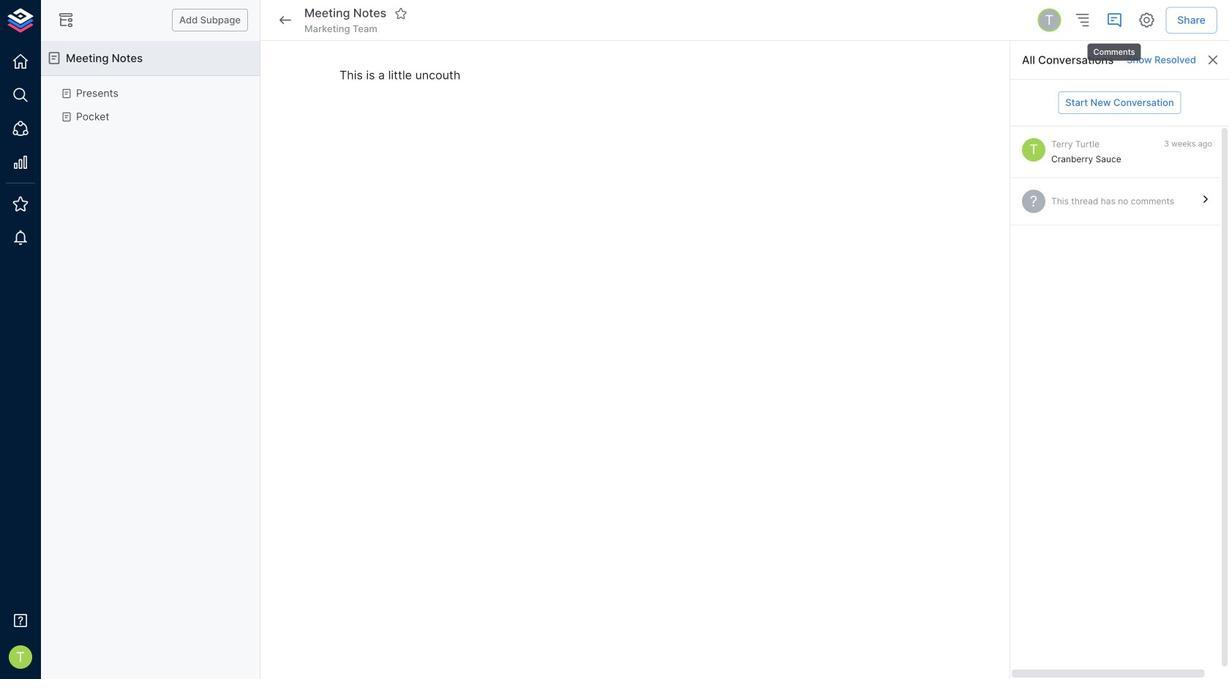 Task type: describe. For each thing, give the bounding box(es) containing it.
settings image
[[1138, 11, 1156, 29]]

hide wiki image
[[57, 11, 75, 29]]

comments image
[[1106, 11, 1123, 29]]

favorite image
[[395, 7, 408, 20]]

table of contents image
[[1074, 11, 1091, 29]]



Task type: vqa. For each thing, say whether or not it's contained in the screenshot.
Hide Wiki Image
yes



Task type: locate. For each thing, give the bounding box(es) containing it.
go back image
[[277, 11, 294, 29]]

tooltip
[[1086, 33, 1143, 62]]



